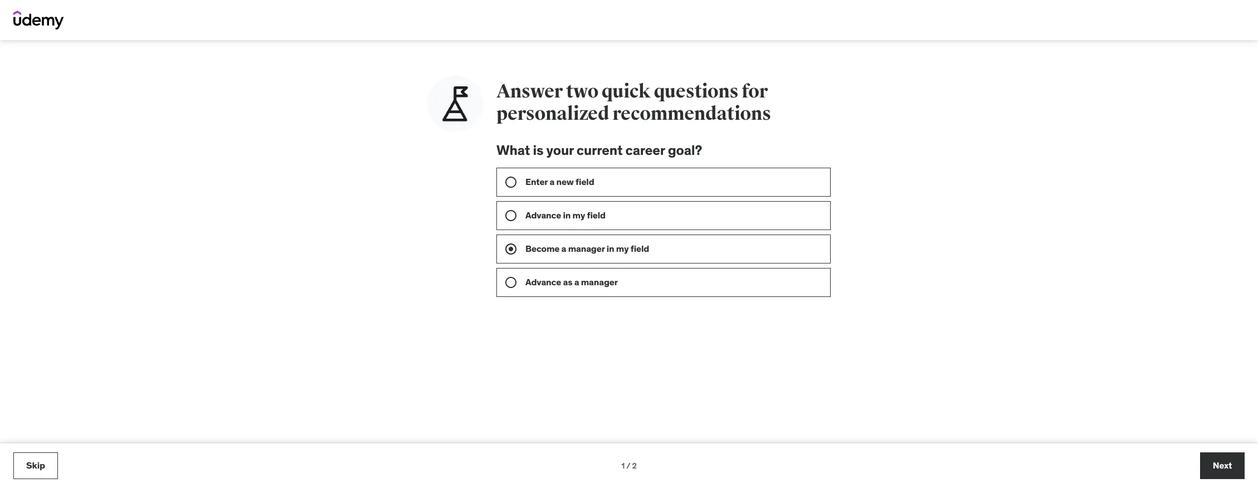 Task type: describe. For each thing, give the bounding box(es) containing it.
0 vertical spatial my
[[573, 209, 585, 221]]

your
[[547, 142, 574, 159]]

recommendations
[[613, 102, 771, 125]]

1 horizontal spatial my
[[616, 243, 629, 254]]

new
[[557, 176, 574, 187]]

answer
[[497, 80, 563, 103]]

2 vertical spatial field
[[631, 243, 650, 254]]

enter a new field
[[526, 176, 595, 187]]

for
[[742, 80, 768, 103]]

a for new
[[550, 176, 555, 187]]

skip link
[[13, 453, 58, 479]]

a for manager
[[562, 243, 566, 254]]

answer two quick questions for personalized recommendations
[[497, 80, 771, 125]]

2
[[632, 461, 637, 471]]

1 vertical spatial manager
[[581, 276, 618, 288]]

advance for advance in my field
[[526, 209, 561, 221]]

current
[[577, 142, 623, 159]]

advance in my field
[[526, 209, 606, 221]]

0 vertical spatial manager
[[568, 243, 605, 254]]

/
[[627, 461, 631, 471]]

two
[[566, 80, 599, 103]]

2 vertical spatial a
[[575, 276, 579, 288]]



Task type: vqa. For each thing, say whether or not it's contained in the screenshot.
BUSINESS ENGLISH - MANAGEMENT & LEADERSHIP
no



Task type: locate. For each thing, give the bounding box(es) containing it.
in up the "advance as a manager"
[[607, 243, 615, 254]]

udemy image
[[13, 11, 64, 30]]

as
[[563, 276, 573, 288]]

quick
[[602, 80, 651, 103]]

1 horizontal spatial a
[[562, 243, 566, 254]]

a left new
[[550, 176, 555, 187]]

field for enter a new field
[[576, 176, 595, 187]]

a right become
[[562, 243, 566, 254]]

field for advance in my field
[[587, 209, 606, 221]]

0 vertical spatial field
[[576, 176, 595, 187]]

0 vertical spatial in
[[563, 209, 571, 221]]

0 horizontal spatial my
[[573, 209, 585, 221]]

career
[[626, 142, 665, 159]]

advance
[[526, 209, 561, 221], [526, 276, 561, 288]]

1 / 2
[[622, 461, 637, 471]]

goal?
[[668, 142, 702, 159]]

next button
[[1201, 453, 1245, 479]]

in
[[563, 209, 571, 221], [607, 243, 615, 254]]

my
[[573, 209, 585, 221], [616, 243, 629, 254]]

0 horizontal spatial a
[[550, 176, 555, 187]]

1 vertical spatial in
[[607, 243, 615, 254]]

personalized
[[497, 102, 609, 125]]

advance for advance as a manager
[[526, 276, 561, 288]]

0 horizontal spatial in
[[563, 209, 571, 221]]

enter
[[526, 176, 548, 187]]

manager
[[568, 243, 605, 254], [581, 276, 618, 288]]

field
[[576, 176, 595, 187], [587, 209, 606, 221], [631, 243, 650, 254]]

1 vertical spatial a
[[562, 243, 566, 254]]

next
[[1213, 460, 1233, 471]]

1 horizontal spatial in
[[607, 243, 615, 254]]

1
[[622, 461, 625, 471]]

2 advance from the top
[[526, 276, 561, 288]]

a right as on the left of the page
[[575, 276, 579, 288]]

1 vertical spatial my
[[616, 243, 629, 254]]

advance as a manager
[[526, 276, 618, 288]]

2 horizontal spatial a
[[575, 276, 579, 288]]

become
[[526, 243, 560, 254]]

is
[[533, 142, 544, 159]]

advance left as on the left of the page
[[526, 276, 561, 288]]

0 vertical spatial advance
[[526, 209, 561, 221]]

advance up become
[[526, 209, 561, 221]]

1 vertical spatial advance
[[526, 276, 561, 288]]

0 vertical spatial a
[[550, 176, 555, 187]]

what is your current career goal?
[[497, 142, 702, 159]]

manager up the "advance as a manager"
[[568, 243, 605, 254]]

1 advance from the top
[[526, 209, 561, 221]]

manager right as on the left of the page
[[581, 276, 618, 288]]

a
[[550, 176, 555, 187], [562, 243, 566, 254], [575, 276, 579, 288]]

become a manager in my field
[[526, 243, 650, 254]]

1 vertical spatial field
[[587, 209, 606, 221]]

skip
[[26, 460, 45, 471]]

questions
[[654, 80, 739, 103]]

what
[[497, 142, 530, 159]]

in down new
[[563, 209, 571, 221]]



